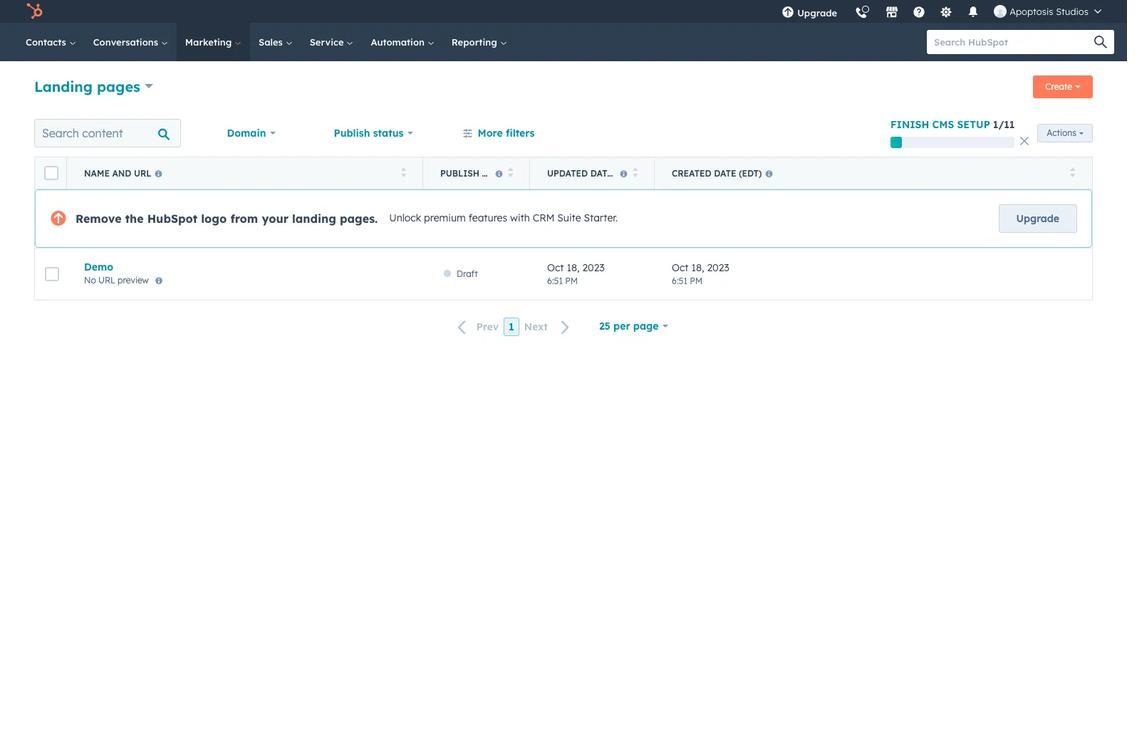 Task type: vqa. For each thing, say whether or not it's contained in the screenshot.
objects
no



Task type: describe. For each thing, give the bounding box(es) containing it.
automation
[[371, 36, 427, 48]]

help image
[[913, 6, 926, 19]]

remove
[[76, 212, 121, 226]]

press to sort. element for name and url
[[401, 167, 406, 179]]

demo link
[[84, 261, 406, 274]]

name
[[84, 168, 110, 178]]

marketplaces image
[[886, 6, 898, 19]]

domain button
[[218, 119, 285, 147]]

calling icon button
[[849, 1, 874, 22]]

preview
[[118, 275, 149, 286]]

pages.
[[340, 212, 378, 226]]

1 oct from the left
[[547, 261, 564, 274]]

premium
[[424, 212, 466, 225]]

1 horizontal spatial 1
[[993, 118, 998, 131]]

setup
[[957, 118, 990, 131]]

25 per page
[[599, 320, 659, 333]]

create
[[1045, 81, 1072, 92]]

0 vertical spatial upgrade
[[797, 7, 837, 19]]

2 oct from the left
[[672, 261, 689, 274]]

2023 for the demo was created on oct 18, 2023 at 6:51 pm element
[[707, 261, 729, 274]]

2 18, from the left
[[691, 261, 704, 274]]

more filters button
[[453, 119, 544, 147]]

logo
[[201, 212, 227, 226]]

finish
[[890, 118, 929, 131]]

publish status for publish status button
[[440, 168, 514, 178]]

pages
[[97, 77, 140, 95]]

marketing
[[185, 36, 234, 48]]

updated date (edt) button
[[530, 157, 655, 189]]

1 button
[[504, 318, 519, 336]]

25
[[599, 320, 610, 333]]

landing pages banner
[[34, 71, 1093, 104]]

name and url button
[[67, 157, 423, 189]]

actions button
[[1037, 124, 1093, 142]]

cms
[[932, 118, 954, 131]]

next
[[524, 321, 548, 334]]

1 inside button
[[509, 321, 514, 334]]

/
[[998, 118, 1004, 131]]

1 18, from the left
[[567, 261, 580, 274]]

tara schultz image
[[994, 5, 1007, 18]]

apoptosis studios
[[1010, 6, 1089, 17]]

remove the hubspot logo from your landing pages.
[[76, 212, 378, 226]]

hubspot image
[[26, 3, 43, 20]]

finish cms setup button
[[890, 118, 990, 131]]

date for created
[[714, 168, 736, 178]]

sales link
[[250, 23, 301, 61]]

pm inside demo was updated on oct 18, 2023 element
[[565, 275, 578, 286]]

notifications button
[[961, 0, 985, 23]]

with
[[510, 212, 530, 225]]

status for publish status button
[[482, 168, 514, 178]]

page
[[633, 320, 659, 333]]

marketing link
[[177, 23, 250, 61]]

apoptosis studios button
[[985, 0, 1110, 23]]

11
[[1004, 118, 1015, 131]]

automation link
[[362, 23, 443, 61]]

2 pm from the left
[[690, 275, 702, 286]]

landing pages
[[34, 77, 140, 95]]

(edt) for updated date (edt)
[[615, 168, 638, 178]]

unlock premium features with crm suite starter.
[[389, 212, 618, 225]]

reporting link
[[443, 23, 515, 61]]

no
[[84, 275, 96, 286]]

demo was created on oct 18, 2023 at 6:51 pm element
[[672, 261, 1075, 287]]

2 6:51 from the left
[[672, 275, 687, 286]]

press to sort. element for publish status
[[508, 167, 513, 179]]

2023 for demo was updated on oct 18, 2023 element
[[582, 261, 605, 274]]

press to sort. image
[[1070, 167, 1075, 177]]

url inside button
[[134, 168, 151, 178]]

publish for publish status popup button
[[334, 127, 370, 140]]

apoptosis
[[1010, 6, 1053, 17]]

crm
[[533, 212, 555, 225]]

publish status button
[[423, 157, 530, 189]]

25 per page button
[[590, 312, 678, 341]]

press to sort. element for updated date (edt)
[[632, 167, 638, 179]]

oct 18, 2023 6:51 pm for demo was updated on oct 18, 2023 element
[[547, 261, 605, 286]]

landing
[[34, 77, 93, 95]]

finish cms setup 1 / 11
[[890, 118, 1015, 131]]



Task type: locate. For each thing, give the bounding box(es) containing it.
service link
[[301, 23, 362, 61]]

press to sort. image left created
[[632, 167, 638, 177]]

6:51 up 25 per page popup button
[[672, 275, 687, 286]]

oct
[[547, 261, 564, 274], [672, 261, 689, 274]]

starter.
[[584, 212, 618, 225]]

contacts link
[[17, 23, 85, 61]]

0 horizontal spatial 2023
[[582, 261, 605, 274]]

1 2023 from the left
[[582, 261, 605, 274]]

your
[[262, 212, 288, 226]]

0 horizontal spatial date
[[590, 168, 613, 178]]

(edt) up starter.
[[615, 168, 638, 178]]

Search HubSpot search field
[[927, 30, 1101, 54]]

filters
[[506, 127, 535, 140]]

1 horizontal spatial pm
[[690, 275, 702, 286]]

publish status button
[[325, 119, 423, 147]]

publish status for publish status popup button
[[334, 127, 403, 140]]

press to sort. image for publish status
[[508, 167, 513, 177]]

domain
[[227, 127, 266, 140]]

conversations link
[[85, 23, 177, 61]]

more filters
[[478, 127, 535, 140]]

demo
[[84, 261, 113, 274]]

press to sort. image
[[401, 167, 406, 177], [508, 167, 513, 177], [632, 167, 638, 177]]

1 (edt) from the left
[[615, 168, 638, 178]]

0 horizontal spatial publish
[[334, 127, 370, 140]]

status
[[373, 127, 403, 140], [482, 168, 514, 178]]

publish status inside button
[[440, 168, 514, 178]]

prev button
[[449, 318, 504, 337]]

1 horizontal spatial 18,
[[691, 261, 704, 274]]

1 horizontal spatial publish status
[[440, 168, 514, 178]]

prev
[[476, 321, 499, 334]]

date
[[590, 168, 613, 178], [714, 168, 736, 178]]

press to sort. element left created
[[632, 167, 638, 179]]

1 horizontal spatial oct
[[672, 261, 689, 274]]

publish for publish status button
[[440, 168, 479, 178]]

press to sort. element down more filters
[[508, 167, 513, 179]]

6:51 inside demo was updated on oct 18, 2023 element
[[547, 275, 563, 286]]

1 vertical spatial publish
[[440, 168, 479, 178]]

6:51 up next button
[[547, 275, 563, 286]]

landing
[[292, 212, 336, 226]]

publish status inside popup button
[[334, 127, 403, 140]]

reporting
[[451, 36, 500, 48]]

1 horizontal spatial url
[[134, 168, 151, 178]]

1 right prev
[[509, 321, 514, 334]]

publish inside button
[[440, 168, 479, 178]]

(edt) for created date (edt)
[[739, 168, 762, 178]]

and
[[112, 168, 131, 178]]

updated date (edt)
[[547, 168, 638, 178]]

0 horizontal spatial 1
[[509, 321, 514, 334]]

1 horizontal spatial 6:51
[[672, 275, 687, 286]]

2023
[[582, 261, 605, 274], [707, 261, 729, 274]]

1 vertical spatial status
[[482, 168, 514, 178]]

oct 18, 2023 6:51 pm for the demo was created on oct 18, 2023 at 6:51 pm element
[[672, 261, 729, 286]]

menu
[[773, 0, 1110, 28]]

1 horizontal spatial upgrade
[[1016, 212, 1059, 225]]

2 press to sort. image from the left
[[508, 167, 513, 177]]

0 vertical spatial publish
[[334, 127, 370, 140]]

date for updated
[[590, 168, 613, 178]]

press to sort. element down actions popup button at top
[[1070, 167, 1075, 179]]

draft
[[457, 269, 478, 279]]

url down demo
[[98, 275, 115, 286]]

2 2023 from the left
[[707, 261, 729, 274]]

1 horizontal spatial oct 18, 2023 6:51 pm
[[672, 261, 729, 286]]

from
[[230, 212, 258, 226]]

1 horizontal spatial status
[[482, 168, 514, 178]]

press to sort. image up unlock
[[401, 167, 406, 177]]

press to sort. image for name and url
[[401, 167, 406, 177]]

conversations
[[93, 36, 161, 48]]

per
[[613, 320, 630, 333]]

1 horizontal spatial (edt)
[[739, 168, 762, 178]]

0 horizontal spatial 6:51
[[547, 275, 563, 286]]

oct 18, 2023 6:51 pm inside the demo was created on oct 18, 2023 at 6:51 pm element
[[672, 261, 729, 286]]

actions
[[1047, 128, 1076, 138]]

studios
[[1056, 6, 1089, 17]]

url
[[134, 168, 151, 178], [98, 275, 115, 286]]

0 horizontal spatial (edt)
[[615, 168, 638, 178]]

pagination navigation
[[449, 318, 578, 337]]

1 horizontal spatial publish
[[440, 168, 479, 178]]

created date (edt)
[[672, 168, 762, 178]]

pm
[[565, 275, 578, 286], [690, 275, 702, 286]]

search image
[[1094, 36, 1107, 48]]

more
[[478, 127, 503, 140]]

no url preview
[[84, 275, 149, 286]]

0 horizontal spatial status
[[373, 127, 403, 140]]

hubspot link
[[17, 3, 53, 20]]

create button
[[1033, 76, 1093, 98]]

publish inside popup button
[[334, 127, 370, 140]]

1 press to sort. element from the left
[[401, 167, 406, 179]]

1 6:51 from the left
[[547, 275, 563, 286]]

sales
[[259, 36, 285, 48]]

1 vertical spatial url
[[98, 275, 115, 286]]

publish status
[[334, 127, 403, 140], [440, 168, 514, 178]]

next button
[[519, 318, 578, 337]]

oct 18, 2023 6:51 pm
[[547, 261, 605, 286], [672, 261, 729, 286]]

0 horizontal spatial 18,
[[567, 261, 580, 274]]

2 date from the left
[[714, 168, 736, 178]]

press to sort. image down more filters
[[508, 167, 513, 177]]

settings image
[[940, 6, 953, 19]]

features
[[469, 212, 507, 225]]

0 horizontal spatial upgrade
[[797, 7, 837, 19]]

2 (edt) from the left
[[739, 168, 762, 178]]

unlock
[[389, 212, 421, 225]]

0 horizontal spatial pm
[[565, 275, 578, 286]]

press to sort. element
[[401, 167, 406, 179], [508, 167, 513, 179], [632, 167, 638, 179], [1070, 167, 1075, 179]]

0 horizontal spatial url
[[98, 275, 115, 286]]

publish
[[334, 127, 370, 140], [440, 168, 479, 178]]

help button
[[907, 0, 931, 23]]

settings link
[[931, 0, 961, 23]]

press to sort. element inside created date (edt) button
[[1070, 167, 1075, 179]]

1 vertical spatial upgrade
[[1016, 212, 1059, 225]]

hubspot
[[147, 212, 197, 226]]

1 left 11
[[993, 118, 998, 131]]

0 vertical spatial status
[[373, 127, 403, 140]]

press to sort. element for created date (edt)
[[1070, 167, 1075, 179]]

(edt) right created
[[739, 168, 762, 178]]

press to sort. image for updated date (edt)
[[632, 167, 638, 177]]

created date (edt) button
[[655, 157, 1092, 189]]

press to sort. image inside updated date (edt) button
[[632, 167, 638, 177]]

1 horizontal spatial date
[[714, 168, 736, 178]]

0 vertical spatial 1
[[993, 118, 998, 131]]

1 press to sort. image from the left
[[401, 167, 406, 177]]

(edt)
[[615, 168, 638, 178], [739, 168, 762, 178]]

1 vertical spatial publish status
[[440, 168, 514, 178]]

menu containing apoptosis studios
[[773, 0, 1110, 28]]

6:51
[[547, 275, 563, 286], [672, 275, 687, 286]]

press to sort. element inside publish status button
[[508, 167, 513, 179]]

1 oct 18, 2023 6:51 pm from the left
[[547, 261, 605, 286]]

1 pm from the left
[[565, 275, 578, 286]]

3 press to sort. element from the left
[[632, 167, 638, 179]]

0 vertical spatial url
[[134, 168, 151, 178]]

created
[[672, 168, 711, 178]]

1 date from the left
[[590, 168, 613, 178]]

name and url
[[84, 168, 151, 178]]

the
[[125, 212, 144, 226]]

2023 inside demo was updated on oct 18, 2023 element
[[582, 261, 605, 274]]

2023 inside the demo was created on oct 18, 2023 at 6:51 pm element
[[707, 261, 729, 274]]

finish cms setup progress bar
[[890, 137, 902, 148]]

contacts
[[26, 36, 69, 48]]

2 press to sort. element from the left
[[508, 167, 513, 179]]

press to sort. element up unlock
[[401, 167, 406, 179]]

0 horizontal spatial press to sort. image
[[401, 167, 406, 177]]

oct 18, 2023 6:51 pm inside demo was updated on oct 18, 2023 element
[[547, 261, 605, 286]]

demo was updated on oct 18, 2023 element
[[547, 261, 638, 287]]

0 horizontal spatial oct
[[547, 261, 564, 274]]

upgrade link
[[998, 204, 1077, 233]]

date right created
[[714, 168, 736, 178]]

status inside button
[[482, 168, 514, 178]]

url right and
[[134, 168, 151, 178]]

0 vertical spatial publish status
[[334, 127, 403, 140]]

status inside popup button
[[373, 127, 403, 140]]

2 oct 18, 2023 6:51 pm from the left
[[672, 261, 729, 286]]

Search content search field
[[34, 119, 181, 147]]

suite
[[557, 212, 581, 225]]

date right updated
[[590, 168, 613, 178]]

press to sort. element inside updated date (edt) button
[[632, 167, 638, 179]]

upgrade image
[[782, 6, 794, 19]]

0 horizontal spatial oct 18, 2023 6:51 pm
[[547, 261, 605, 286]]

2 horizontal spatial press to sort. image
[[632, 167, 638, 177]]

1 horizontal spatial press to sort. image
[[508, 167, 513, 177]]

marketplaces button
[[877, 0, 907, 23]]

notifications image
[[967, 6, 980, 19]]

1 horizontal spatial 2023
[[707, 261, 729, 274]]

3 press to sort. image from the left
[[632, 167, 638, 177]]

4 press to sort. element from the left
[[1070, 167, 1075, 179]]

status for publish status popup button
[[373, 127, 403, 140]]

1
[[993, 118, 998, 131], [509, 321, 514, 334]]

0 horizontal spatial publish status
[[334, 127, 403, 140]]

landing pages button
[[34, 76, 153, 97]]

updated
[[547, 168, 588, 178]]

calling icon image
[[855, 7, 868, 20]]

press to sort. image inside publish status button
[[508, 167, 513, 177]]

search button
[[1087, 30, 1114, 54]]

close image
[[1020, 137, 1029, 145]]

upgrade
[[797, 7, 837, 19], [1016, 212, 1059, 225]]

press to sort. image inside name and url button
[[401, 167, 406, 177]]

1 vertical spatial 1
[[509, 321, 514, 334]]

service
[[310, 36, 347, 48]]

press to sort. element inside name and url button
[[401, 167, 406, 179]]



